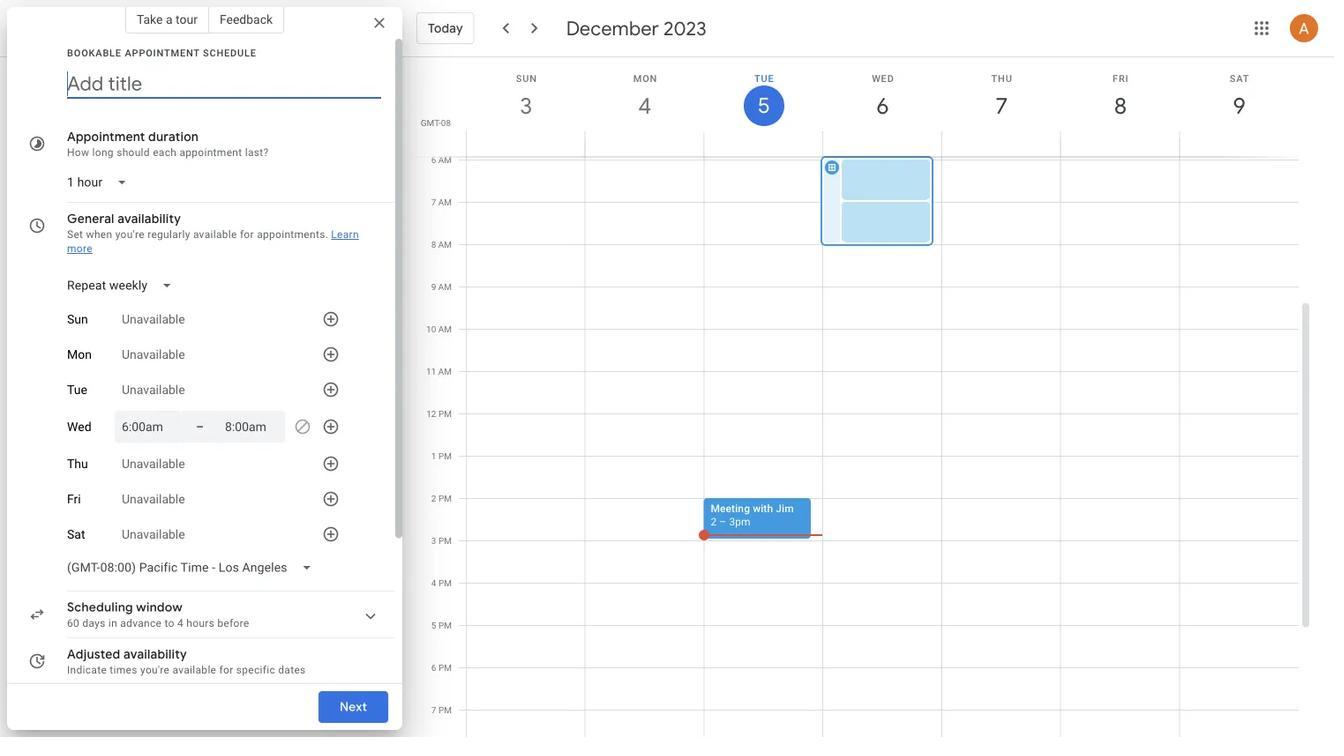 Task type: describe. For each thing, give the bounding box(es) containing it.
1 pm
[[431, 451, 452, 462]]

0 vertical spatial 2
[[431, 494, 436, 504]]

gmt-
[[421, 117, 441, 128]]

times
[[110, 665, 137, 677]]

thursday, december 7 element
[[982, 86, 1022, 126]]

10 am
[[426, 324, 452, 335]]

Start time on Wednesdays text field
[[122, 411, 163, 443]]

tue 5
[[755, 73, 774, 120]]

wed for wed
[[67, 420, 91, 434]]

for inside adjusted availability indicate times you're available for specific dates
[[219, 665, 233, 677]]

how
[[67, 147, 89, 159]]

am for 7 am
[[438, 197, 452, 208]]

appointments.
[[257, 229, 328, 241]]

sunday, december 3 element
[[506, 86, 547, 126]]

appointment
[[67, 129, 145, 145]]

appointment
[[125, 47, 200, 58]]

today
[[428, 20, 463, 36]]

6 inside wed 6
[[876, 91, 888, 120]]

advance
[[120, 618, 162, 630]]

thu for thu 7
[[992, 73, 1013, 84]]

am for 11 am
[[438, 367, 452, 377]]

regularly
[[148, 229, 190, 241]]

7 inside thu 7
[[994, 91, 1007, 120]]

pm for 3 pm
[[439, 536, 452, 547]]

4 inside mon 4
[[638, 91, 650, 120]]

1
[[431, 451, 436, 462]]

0 vertical spatial available
[[193, 229, 237, 241]]

meeting with jim 2 – 3pm
[[711, 503, 794, 529]]

unavailable for fri
[[122, 492, 185, 507]]

9 am
[[431, 282, 452, 293]]

a
[[166, 12, 173, 26]]

0 vertical spatial you're
[[115, 229, 145, 241]]

60
[[67, 618, 80, 630]]

1 vertical spatial 8
[[431, 240, 436, 250]]

11 am
[[426, 367, 452, 377]]

sun for sun
[[67, 312, 88, 327]]

long
[[92, 147, 114, 159]]

2 pm
[[431, 494, 452, 504]]

available inside adjusted availability indicate times you're available for specific dates
[[173, 665, 216, 677]]

9 inside sat 9
[[1232, 91, 1245, 120]]

learn more
[[67, 229, 359, 255]]

7 column header
[[942, 57, 1061, 157]]

pm for 2 pm
[[439, 494, 452, 504]]

sat for sat
[[67, 528, 85, 542]]

meeting
[[711, 503, 750, 515]]

tour
[[176, 12, 198, 26]]

tue for tue 5
[[755, 73, 774, 84]]

you're inside adjusted availability indicate times you're available for specific dates
[[140, 665, 170, 677]]

8 am
[[431, 240, 452, 250]]

grid containing 3
[[410, 57, 1313, 738]]

wed 6
[[872, 73, 895, 120]]

specific
[[236, 665, 275, 677]]

adjusted availability indicate times you're available for specific dates
[[67, 647, 306, 677]]

window
[[136, 600, 183, 616]]

0 vertical spatial for
[[240, 229, 254, 241]]

saturday, december 9 element
[[1219, 86, 1260, 126]]

when
[[86, 229, 112, 241]]

08
[[441, 117, 451, 128]]

8 column header
[[1060, 57, 1180, 157]]

in
[[108, 618, 117, 630]]

availability for general
[[118, 211, 181, 227]]

1 horizontal spatial 4
[[431, 579, 436, 589]]

today button
[[417, 7, 475, 49]]

3 inside sun 3
[[519, 91, 531, 120]]

3 column header
[[466, 57, 586, 157]]

sat 9
[[1230, 73, 1250, 120]]

days
[[82, 618, 106, 630]]

pm for 4 pm
[[439, 579, 452, 589]]

sun for sun 3
[[516, 73, 537, 84]]

feedback button
[[209, 5, 284, 34]]

each
[[153, 147, 177, 159]]

2023
[[664, 16, 707, 41]]

pm for 6 pm
[[439, 663, 452, 674]]

1 vertical spatial 9
[[431, 282, 436, 293]]

0 horizontal spatial 5
[[431, 621, 436, 631]]

11
[[426, 367, 436, 377]]

monday, december 4 element
[[625, 86, 666, 126]]

schedule
[[203, 47, 257, 58]]

9 column header
[[1179, 57, 1299, 157]]

tuesday, december 5, today element
[[744, 86, 784, 126]]

4 pm
[[431, 579, 452, 589]]

mon for mon 4
[[633, 73, 658, 84]]

learn more link
[[67, 229, 359, 255]]

Add title text field
[[67, 71, 381, 97]]

unavailable for sat
[[122, 528, 185, 542]]

End time on Wednesdays text field
[[225, 411, 267, 443]]

mon for mon
[[67, 348, 92, 362]]

more
[[67, 243, 93, 255]]

bookable
[[67, 47, 122, 58]]

general
[[67, 211, 114, 227]]

fri for fri 8
[[1113, 73, 1129, 84]]

tue for tue
[[67, 383, 87, 397]]

unavailable for thu
[[122, 457, 185, 472]]

hours
[[186, 618, 215, 630]]

3 pm
[[431, 536, 452, 547]]

set when you're regularly available for appointments.
[[67, 229, 328, 241]]



Task type: vqa. For each thing, say whether or not it's contained in the screenshot.


Task type: locate. For each thing, give the bounding box(es) containing it.
pm down the 5 pm
[[439, 663, 452, 674]]

unavailable for sun
[[122, 312, 185, 327]]

1 horizontal spatial sat
[[1230, 73, 1250, 84]]

3 am from the top
[[438, 240, 452, 250]]

available
[[193, 229, 237, 241], [173, 665, 216, 677]]

am for 8 am
[[438, 240, 452, 250]]

1 horizontal spatial 5
[[757, 92, 769, 120]]

5 column header
[[704, 57, 824, 157]]

sat inside 9 column header
[[1230, 73, 1250, 84]]

4 column header
[[585, 57, 705, 157]]

0 horizontal spatial wed
[[67, 420, 91, 434]]

3 right 08
[[519, 91, 531, 120]]

4 inside "scheduling window 60 days in advance to 4 hours before"
[[177, 618, 184, 630]]

0 vertical spatial thu
[[992, 73, 1013, 84]]

mon inside 4 column header
[[633, 73, 658, 84]]

2 vertical spatial 6
[[431, 663, 436, 674]]

2 inside meeting with jim 2 – 3pm
[[711, 516, 717, 529]]

with
[[753, 503, 773, 515]]

0 vertical spatial sat
[[1230, 73, 1250, 84]]

4 unavailable from the top
[[122, 457, 185, 472]]

availability
[[118, 211, 181, 227], [124, 647, 187, 663]]

unavailable all day image
[[289, 413, 317, 441]]

5 am from the top
[[438, 324, 452, 335]]

am down 8 am
[[438, 282, 452, 293]]

december 2023
[[566, 16, 707, 41]]

1 vertical spatial tue
[[67, 383, 87, 397]]

2 pm from the top
[[439, 451, 452, 462]]

0 vertical spatial mon
[[633, 73, 658, 84]]

0 horizontal spatial 3
[[431, 536, 436, 547]]

7 for 7 am
[[431, 197, 436, 208]]

1 horizontal spatial fri
[[1113, 73, 1129, 84]]

take
[[137, 12, 163, 26]]

1 vertical spatial mon
[[67, 348, 92, 362]]

9
[[1232, 91, 1245, 120], [431, 282, 436, 293]]

2 horizontal spatial 4
[[638, 91, 650, 120]]

sun
[[516, 73, 537, 84], [67, 312, 88, 327]]

you're right times
[[140, 665, 170, 677]]

unavailable
[[122, 312, 185, 327], [122, 348, 185, 362], [122, 383, 185, 397], [122, 457, 185, 472], [122, 492, 185, 507], [122, 528, 185, 542]]

1 vertical spatial sat
[[67, 528, 85, 542]]

pm down "6 pm"
[[439, 706, 452, 716]]

friday, december 8 element
[[1101, 86, 1141, 126]]

6 unavailable from the top
[[122, 528, 185, 542]]

6 for 6 pm
[[431, 663, 436, 674]]

am down 08
[[438, 155, 452, 165]]

pm for 12 pm
[[439, 409, 452, 420]]

– inside meeting with jim 2 – 3pm
[[720, 516, 727, 529]]

7
[[994, 91, 1007, 120], [431, 197, 436, 208], [431, 706, 436, 716]]

0 vertical spatial 9
[[1232, 91, 1245, 120]]

1 vertical spatial 5
[[431, 621, 436, 631]]

6 am from the top
[[438, 367, 452, 377]]

am for 6 am
[[438, 155, 452, 165]]

for left specific at bottom left
[[219, 665, 233, 677]]

12
[[427, 409, 436, 420]]

– down meeting
[[720, 516, 727, 529]]

sun down "more"
[[67, 312, 88, 327]]

4 right to
[[177, 618, 184, 630]]

pm up 3 pm on the left of the page
[[439, 494, 452, 504]]

2 unavailable from the top
[[122, 348, 185, 362]]

0 vertical spatial 7
[[994, 91, 1007, 120]]

1 horizontal spatial 2
[[711, 516, 717, 529]]

next button
[[318, 687, 388, 729]]

learn
[[331, 229, 359, 241]]

sat
[[1230, 73, 1250, 84], [67, 528, 85, 542]]

4
[[638, 91, 650, 120], [431, 579, 436, 589], [177, 618, 184, 630]]

1 horizontal spatial –
[[720, 516, 727, 529]]

1 horizontal spatial sun
[[516, 73, 537, 84]]

jim
[[776, 503, 794, 515]]

set
[[67, 229, 83, 241]]

8 inside fri 8
[[1113, 91, 1126, 120]]

6 for 6 am
[[431, 155, 436, 165]]

7 pm
[[431, 706, 452, 716]]

3pm
[[729, 516, 751, 529]]

7 for 7 pm
[[431, 706, 436, 716]]

wed inside 6 column header
[[872, 73, 895, 84]]

am
[[438, 155, 452, 165], [438, 197, 452, 208], [438, 240, 452, 250], [438, 282, 452, 293], [438, 324, 452, 335], [438, 367, 452, 377]]

0 horizontal spatial 8
[[431, 240, 436, 250]]

0 horizontal spatial –
[[196, 420, 204, 434]]

1 vertical spatial –
[[720, 516, 727, 529]]

6 am
[[431, 155, 452, 165]]

1 horizontal spatial thu
[[992, 73, 1013, 84]]

thu for thu
[[67, 457, 88, 472]]

wed for wed 6
[[872, 73, 895, 84]]

pm for 7 pm
[[439, 706, 452, 716]]

3 unavailable from the top
[[122, 383, 185, 397]]

1 horizontal spatial for
[[240, 229, 254, 241]]

indicate
[[67, 665, 107, 677]]

6 pm
[[431, 663, 452, 674]]

feedback
[[220, 12, 273, 26]]

for left appointments.
[[240, 229, 254, 241]]

5 pm from the top
[[439, 579, 452, 589]]

0 horizontal spatial 9
[[431, 282, 436, 293]]

tue
[[755, 73, 774, 84], [67, 383, 87, 397]]

1 vertical spatial thu
[[67, 457, 88, 472]]

0 vertical spatial 6
[[876, 91, 888, 120]]

1 horizontal spatial tue
[[755, 73, 774, 84]]

0 vertical spatial 8
[[1113, 91, 1126, 120]]

1 vertical spatial 7
[[431, 197, 436, 208]]

2 am from the top
[[438, 197, 452, 208]]

1 horizontal spatial mon
[[633, 73, 658, 84]]

0 vertical spatial 4
[[638, 91, 650, 120]]

pm up 4 pm
[[439, 536, 452, 547]]

you're
[[115, 229, 145, 241], [140, 665, 170, 677]]

6 pm from the top
[[439, 621, 452, 631]]

unavailable for tue
[[122, 383, 185, 397]]

0 horizontal spatial sun
[[67, 312, 88, 327]]

before
[[217, 618, 249, 630]]

1 horizontal spatial wed
[[872, 73, 895, 84]]

0 vertical spatial sun
[[516, 73, 537, 84]]

pm for 5 pm
[[439, 621, 452, 631]]

dates
[[278, 665, 306, 677]]

7 pm from the top
[[439, 663, 452, 674]]

tue inside 5 column header
[[755, 73, 774, 84]]

duration
[[148, 129, 199, 145]]

gmt-08
[[421, 117, 451, 128]]

availability for adjusted
[[124, 647, 187, 663]]

0 horizontal spatial 2
[[431, 494, 436, 504]]

1 vertical spatial availability
[[124, 647, 187, 663]]

1 am from the top
[[438, 155, 452, 165]]

6
[[876, 91, 888, 120], [431, 155, 436, 165], [431, 663, 436, 674]]

mon
[[633, 73, 658, 84], [67, 348, 92, 362]]

8 pm from the top
[[439, 706, 452, 716]]

pm up "6 pm"
[[439, 621, 452, 631]]

1 vertical spatial for
[[219, 665, 233, 677]]

0 vertical spatial fri
[[1113, 73, 1129, 84]]

fri inside 8 column header
[[1113, 73, 1129, 84]]

am right 11
[[438, 367, 452, 377]]

0 vertical spatial wed
[[872, 73, 895, 84]]

am right 10
[[438, 324, 452, 335]]

2 down meeting
[[711, 516, 717, 529]]

8
[[1113, 91, 1126, 120], [431, 240, 436, 250]]

2 vertical spatial 4
[[177, 618, 184, 630]]

None field
[[60, 167, 141, 199], [60, 270, 186, 302], [60, 553, 326, 584], [60, 167, 141, 199], [60, 270, 186, 302], [60, 553, 326, 584]]

am for 9 am
[[438, 282, 452, 293]]

available down hours
[[173, 665, 216, 677]]

fri
[[1113, 73, 1129, 84], [67, 492, 81, 507]]

0 vertical spatial tue
[[755, 73, 774, 84]]

1 vertical spatial fri
[[67, 492, 81, 507]]

last?
[[245, 147, 269, 159]]

december
[[566, 16, 659, 41]]

5 unavailable from the top
[[122, 492, 185, 507]]

sun inside '3' column header
[[516, 73, 537, 84]]

1 vertical spatial 4
[[431, 579, 436, 589]]

4 pm from the top
[[439, 536, 452, 547]]

1 vertical spatial you're
[[140, 665, 170, 677]]

3 up 4 pm
[[431, 536, 436, 547]]

availability up 'regularly'
[[118, 211, 181, 227]]

thu 7
[[992, 73, 1013, 120]]

0 horizontal spatial fri
[[67, 492, 81, 507]]

1 vertical spatial 3
[[431, 536, 436, 547]]

2 down 1
[[431, 494, 436, 504]]

for
[[240, 229, 254, 241], [219, 665, 233, 677]]

am for 10 am
[[438, 324, 452, 335]]

fri 8
[[1113, 73, 1129, 120]]

wed up "wednesday, december 6" element
[[872, 73, 895, 84]]

0 horizontal spatial mon
[[67, 348, 92, 362]]

grid
[[410, 57, 1313, 738]]

sun up sunday, december 3 element
[[516, 73, 537, 84]]

pm right 1
[[439, 451, 452, 462]]

wed left start time on wednesdays text box
[[67, 420, 91, 434]]

unavailable for mon
[[122, 348, 185, 362]]

10
[[426, 324, 436, 335]]

should
[[117, 147, 150, 159]]

0 vertical spatial 3
[[519, 91, 531, 120]]

sat up scheduling
[[67, 528, 85, 542]]

0 horizontal spatial for
[[219, 665, 233, 677]]

0 horizontal spatial thu
[[67, 457, 88, 472]]

thu inside 7 column header
[[992, 73, 1013, 84]]

am down 6 am
[[438, 197, 452, 208]]

5 pm
[[431, 621, 452, 631]]

1 pm from the top
[[439, 409, 452, 420]]

to
[[165, 618, 175, 630]]

4 am from the top
[[438, 282, 452, 293]]

you're down general availability
[[115, 229, 145, 241]]

pm for 1 pm
[[439, 451, 452, 462]]

appointment
[[180, 147, 242, 159]]

3
[[519, 91, 531, 120], [431, 536, 436, 547]]

appointment duration how long should each appointment last?
[[67, 129, 269, 159]]

pm down 3 pm on the left of the page
[[439, 579, 452, 589]]

0 vertical spatial 5
[[757, 92, 769, 120]]

availability down to
[[124, 647, 187, 663]]

fri for fri
[[67, 492, 81, 507]]

pm right 12 at bottom
[[439, 409, 452, 420]]

–
[[196, 420, 204, 434], [720, 516, 727, 529]]

wed
[[872, 73, 895, 84], [67, 420, 91, 434]]

take a tour button
[[125, 5, 209, 34]]

4 down december 2023
[[638, 91, 650, 120]]

general availability
[[67, 211, 181, 227]]

mon 4
[[633, 73, 658, 120]]

0 horizontal spatial tue
[[67, 383, 87, 397]]

sat for sat 9
[[1230, 73, 1250, 84]]

12 pm
[[427, 409, 452, 420]]

1 horizontal spatial 8
[[1113, 91, 1126, 120]]

sun 3
[[516, 73, 537, 120]]

1 vertical spatial sun
[[67, 312, 88, 327]]

bookable appointment schedule
[[67, 47, 257, 58]]

7 am
[[431, 197, 452, 208]]

6 column header
[[823, 57, 942, 157]]

scheduling
[[67, 600, 133, 616]]

1 vertical spatial 2
[[711, 516, 717, 529]]

2
[[431, 494, 436, 504], [711, 516, 717, 529]]

3 pm from the top
[[439, 494, 452, 504]]

take a tour
[[137, 12, 198, 26]]

1 unavailable from the top
[[122, 312, 185, 327]]

– left end time on wednesdays text field
[[196, 420, 204, 434]]

adjusted
[[67, 647, 120, 663]]

scheduling window 60 days in advance to 4 hours before
[[67, 600, 249, 630]]

1 horizontal spatial 9
[[1232, 91, 1245, 120]]

next
[[340, 700, 367, 716]]

0 horizontal spatial sat
[[67, 528, 85, 542]]

sat up saturday, december 9 element
[[1230, 73, 1250, 84]]

am up 9 am
[[438, 240, 452, 250]]

thu
[[992, 73, 1013, 84], [67, 457, 88, 472]]

4 down 3 pm on the left of the page
[[431, 579, 436, 589]]

1 horizontal spatial 3
[[519, 91, 531, 120]]

1 vertical spatial 6
[[431, 155, 436, 165]]

0 vertical spatial availability
[[118, 211, 181, 227]]

0 vertical spatial –
[[196, 420, 204, 434]]

5 inside tue 5
[[757, 92, 769, 120]]

wednesday, december 6 element
[[863, 86, 903, 126]]

2 vertical spatial 7
[[431, 706, 436, 716]]

1 vertical spatial wed
[[67, 420, 91, 434]]

1 vertical spatial available
[[173, 665, 216, 677]]

available right 'regularly'
[[193, 229, 237, 241]]

availability inside adjusted availability indicate times you're available for specific dates
[[124, 647, 187, 663]]

0 horizontal spatial 4
[[177, 618, 184, 630]]



